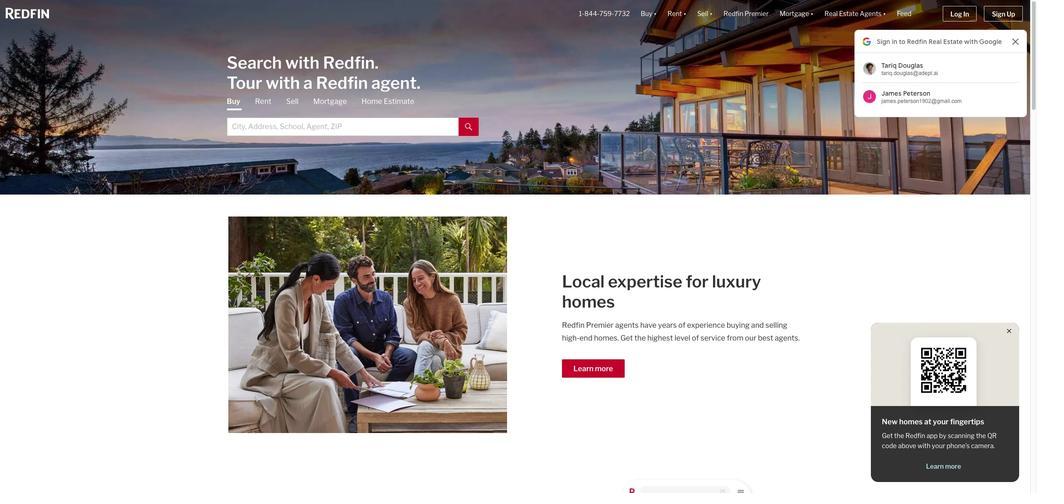Task type: locate. For each thing, give the bounding box(es) containing it.
premier up homes. in the bottom of the page
[[586, 321, 614, 330]]

1 horizontal spatial premier
[[745, 10, 769, 18]]

buy down tour at the top left
[[227, 97, 240, 106]]

a
[[303, 73, 313, 93]]

1 horizontal spatial learn more
[[926, 462, 962, 470]]

1 horizontal spatial buy
[[641, 10, 653, 18]]

buy for buy ▾
[[641, 10, 653, 18]]

homes
[[562, 292, 615, 312], [900, 418, 923, 426]]

learn more down phone's
[[926, 462, 962, 470]]

get down agents
[[621, 334, 633, 343]]

real
[[825, 10, 838, 18]]

redfin inside search with redfin. tour with a redfin agent.
[[316, 73, 368, 93]]

submit search image
[[465, 123, 472, 131]]

mortgage inside dropdown button
[[780, 10, 810, 18]]

end
[[580, 334, 593, 343]]

7732
[[614, 10, 630, 18]]

▾ right rent ▾
[[710, 10, 713, 18]]

premier
[[745, 10, 769, 18], [586, 321, 614, 330]]

redfin up the above
[[906, 432, 926, 440]]

the up camera. on the bottom of the page
[[976, 432, 986, 440]]

buy ▾ button
[[641, 0, 657, 27]]

▾ right the agents at the right of page
[[883, 10, 886, 18]]

▾ left the "sell ▾"
[[684, 10, 687, 18]]

0 horizontal spatial premier
[[586, 321, 614, 330]]

agents
[[860, 10, 882, 18]]

1 horizontal spatial homes
[[900, 418, 923, 426]]

0 horizontal spatial sell
[[286, 97, 299, 106]]

mortgage link
[[313, 96, 347, 106]]

buy
[[641, 10, 653, 18], [227, 97, 240, 106]]

1 horizontal spatial of
[[692, 334, 699, 343]]

learn more down the end
[[574, 365, 613, 373]]

mortgage for mortgage ▾
[[780, 10, 810, 18]]

learn
[[574, 365, 594, 373], [926, 462, 944, 470]]

759-
[[600, 10, 614, 18]]

home
[[362, 97, 382, 106]]

of
[[679, 321, 686, 330], [692, 334, 699, 343]]

0 horizontal spatial the
[[635, 334, 646, 343]]

1 horizontal spatial sell
[[698, 10, 709, 18]]

the
[[635, 334, 646, 343], [895, 432, 905, 440], [976, 432, 986, 440]]

0 horizontal spatial rent
[[255, 97, 272, 106]]

0 vertical spatial sell
[[698, 10, 709, 18]]

learn down the end
[[574, 365, 594, 373]]

1 horizontal spatial get
[[882, 432, 893, 440]]

your right at
[[933, 418, 949, 426]]

sell inside dropdown button
[[698, 10, 709, 18]]

your down the by
[[932, 442, 946, 450]]

more down phone's
[[946, 462, 962, 470]]

mortgage inside tab list
[[313, 97, 347, 106]]

0 horizontal spatial learn
[[574, 365, 594, 373]]

redfin up mortgage link
[[316, 73, 368, 93]]

app
[[927, 432, 938, 440]]

redfin premier
[[724, 10, 769, 18]]

the up the above
[[895, 432, 905, 440]]

0 vertical spatial more
[[595, 365, 613, 373]]

get
[[621, 334, 633, 343], [882, 432, 893, 440]]

1 horizontal spatial more
[[946, 462, 962, 470]]

0 vertical spatial learn more
[[574, 365, 613, 373]]

▾ left real
[[811, 10, 814, 18]]

rent
[[668, 10, 682, 18], [255, 97, 272, 106]]

learn more
[[574, 365, 613, 373], [926, 462, 962, 470]]

0 vertical spatial buy
[[641, 10, 653, 18]]

buy right 7732
[[641, 10, 653, 18]]

1 horizontal spatial learn
[[926, 462, 944, 470]]

homes.
[[594, 334, 619, 343]]

redfin.
[[323, 52, 379, 73]]

estate
[[839, 10, 859, 18]]

mortgage
[[780, 10, 810, 18], [313, 97, 347, 106]]

buying
[[727, 321, 750, 330]]

0 vertical spatial premier
[[745, 10, 769, 18]]

1 vertical spatial buy
[[227, 97, 240, 106]]

2 ▾ from the left
[[684, 10, 687, 18]]

1 horizontal spatial rent
[[668, 10, 682, 18]]

▾ for buy ▾
[[654, 10, 657, 18]]

1 vertical spatial homes
[[900, 418, 923, 426]]

tab list
[[227, 96, 479, 136]]

more
[[595, 365, 613, 373], [946, 462, 962, 470]]

▾ for rent ▾
[[684, 10, 687, 18]]

0 horizontal spatial learn more
[[574, 365, 613, 373]]

sell right rent link
[[286, 97, 299, 106]]

3 ▾ from the left
[[710, 10, 713, 18]]

selling
[[766, 321, 788, 330]]

get up the code
[[882, 432, 893, 440]]

0 horizontal spatial of
[[679, 321, 686, 330]]

homes up the end
[[562, 292, 615, 312]]

1-844-759-7732
[[579, 10, 630, 18]]

0 horizontal spatial homes
[[562, 292, 615, 312]]

sell right rent ▾
[[698, 10, 709, 18]]

get inside the redfin premier agents have years of experience buying and selling high-end homes. get the highest level of service from our best agents.
[[621, 334, 633, 343]]

local
[[562, 272, 605, 292]]

experience
[[687, 321, 725, 330]]

get inside get the redfin app by scanning the qr code above with your phone's camera.
[[882, 432, 893, 440]]

premier for redfin premier agents have years of experience buying and selling high-end homes. get the highest level of service from our best agents.
[[586, 321, 614, 330]]

mortgage ▾
[[780, 10, 814, 18]]

with
[[285, 52, 320, 73], [266, 73, 300, 93], [918, 442, 931, 450]]

learn inside button
[[574, 365, 594, 373]]

from
[[727, 334, 744, 343]]

real estate agents ▾
[[825, 10, 886, 18]]

your
[[933, 418, 949, 426], [932, 442, 946, 450]]

1 vertical spatial your
[[932, 442, 946, 450]]

code
[[882, 442, 897, 450]]

buy ▾
[[641, 10, 657, 18]]

rent inside rent ▾ dropdown button
[[668, 10, 682, 18]]

0 vertical spatial learn
[[574, 365, 594, 373]]

sell for sell
[[286, 97, 299, 106]]

1-844-759-7732 link
[[579, 10, 630, 18]]

mortgage ▾ button
[[780, 0, 814, 27]]

of right the level
[[692, 334, 699, 343]]

tour
[[227, 73, 262, 93]]

buy inside dropdown button
[[641, 10, 653, 18]]

camera.
[[972, 442, 995, 450]]

1 ▾ from the left
[[654, 10, 657, 18]]

1 vertical spatial get
[[882, 432, 893, 440]]

sign
[[992, 10, 1006, 18]]

4 ▾ from the left
[[811, 10, 814, 18]]

above
[[899, 442, 917, 450]]

premier inside the redfin premier agents have years of experience buying and selling high-end homes. get the highest level of service from our best agents.
[[586, 321, 614, 330]]

learn down get the redfin app by scanning the qr code above with your phone's camera.
[[926, 462, 944, 470]]

sell for sell ▾
[[698, 10, 709, 18]]

▾
[[654, 10, 657, 18], [684, 10, 687, 18], [710, 10, 713, 18], [811, 10, 814, 18], [883, 10, 886, 18]]

rent down tour at the top left
[[255, 97, 272, 106]]

1 vertical spatial premier
[[586, 321, 614, 330]]

premier inside button
[[745, 10, 769, 18]]

1 horizontal spatial mortgage
[[780, 10, 810, 18]]

fingertips
[[951, 418, 985, 426]]

1 vertical spatial mortgage
[[313, 97, 347, 106]]

homes left at
[[900, 418, 923, 426]]

home estimate
[[362, 97, 415, 106]]

redfin inside the redfin premier agents have years of experience buying and selling high-end homes. get the highest level of service from our best agents.
[[562, 321, 585, 330]]

▾ left rent ▾
[[654, 10, 657, 18]]

0 horizontal spatial buy
[[227, 97, 240, 106]]

real estate agents ▾ link
[[825, 0, 886, 27]]

rent for rent
[[255, 97, 272, 106]]

a woman showing a document for a backyard consultation. image
[[229, 217, 508, 433]]

5 ▾ from the left
[[883, 10, 886, 18]]

rent right buy ▾
[[668, 10, 682, 18]]

learn more button
[[562, 360, 625, 378]]

0 horizontal spatial mortgage
[[313, 97, 347, 106]]

1 vertical spatial more
[[946, 462, 962, 470]]

0 vertical spatial get
[[621, 334, 633, 343]]

sign up button
[[985, 6, 1023, 22]]

0 vertical spatial your
[[933, 418, 949, 426]]

phone's
[[947, 442, 970, 450]]

tab list containing buy
[[227, 96, 479, 136]]

rent inside tab list
[[255, 97, 272, 106]]

of up the level
[[679, 321, 686, 330]]

redfin inside get the redfin app by scanning the qr code above with your phone's camera.
[[906, 432, 926, 440]]

mortgage up city, address, school, agent, zip search box
[[313, 97, 347, 106]]

luxury
[[712, 272, 761, 292]]

premier left mortgage ▾
[[745, 10, 769, 18]]

1 vertical spatial rent
[[255, 97, 272, 106]]

redfin right the "sell ▾"
[[724, 10, 744, 18]]

up
[[1007, 10, 1016, 18]]

more down homes. in the bottom of the page
[[595, 365, 613, 373]]

mobile phone with qr code. image
[[530, 477, 795, 493]]

1 vertical spatial learn more
[[926, 462, 962, 470]]

mortgage for mortgage
[[313, 97, 347, 106]]

scanning
[[948, 432, 975, 440]]

get the redfin app by scanning the qr code above with your phone's camera.
[[882, 432, 997, 450]]

1 vertical spatial sell
[[286, 97, 299, 106]]

0 vertical spatial rent
[[668, 10, 682, 18]]

mortgage left real
[[780, 10, 810, 18]]

0 horizontal spatial get
[[621, 334, 633, 343]]

the down have
[[635, 334, 646, 343]]

0 vertical spatial mortgage
[[780, 10, 810, 18]]

sell
[[698, 10, 709, 18], [286, 97, 299, 106]]

0 horizontal spatial more
[[595, 365, 613, 373]]

our
[[745, 334, 757, 343]]

redfin up high-
[[562, 321, 585, 330]]

0 vertical spatial homes
[[562, 292, 615, 312]]

your inside get the redfin app by scanning the qr code above with your phone's camera.
[[932, 442, 946, 450]]



Task type: describe. For each thing, give the bounding box(es) containing it.
feed button
[[892, 0, 936, 27]]

new
[[882, 418, 898, 426]]

app install qr code image
[[918, 345, 970, 396]]

buy link
[[227, 96, 240, 110]]

and
[[752, 321, 764, 330]]

in
[[964, 10, 969, 18]]

sell ▾ button
[[692, 0, 718, 27]]

real estate agents ▾ button
[[819, 0, 892, 27]]

high-
[[562, 334, 580, 343]]

log in button
[[943, 6, 977, 22]]

rent for rent ▾
[[668, 10, 682, 18]]

rent ▾
[[668, 10, 687, 18]]

sign up
[[992, 10, 1016, 18]]

mortgage ▾ button
[[775, 0, 819, 27]]

local expertise for luxury homes
[[562, 272, 761, 312]]

home estimate link
[[362, 96, 415, 106]]

0 vertical spatial of
[[679, 321, 686, 330]]

homes inside local expertise for luxury homes
[[562, 292, 615, 312]]

log in
[[951, 10, 969, 18]]

buy for buy
[[227, 97, 240, 106]]

new homes at your fingertips
[[882, 418, 985, 426]]

844-
[[585, 10, 600, 18]]

more inside button
[[595, 365, 613, 373]]

▾ for sell ▾
[[710, 10, 713, 18]]

▾ for mortgage ▾
[[811, 10, 814, 18]]

sell link
[[286, 96, 299, 106]]

log
[[951, 10, 962, 18]]

the inside the redfin premier agents have years of experience buying and selling high-end homes. get the highest level of service from our best agents.
[[635, 334, 646, 343]]

best
[[758, 334, 774, 343]]

qr
[[988, 432, 997, 440]]

learn more link
[[882, 462, 1006, 471]]

at
[[925, 418, 932, 426]]

expertise
[[608, 272, 683, 292]]

agent.
[[371, 73, 421, 93]]

2 horizontal spatial the
[[976, 432, 986, 440]]

1 horizontal spatial the
[[895, 432, 905, 440]]

search
[[227, 52, 282, 73]]

agents.
[[775, 334, 800, 343]]

1-
[[579, 10, 585, 18]]

sell ▾
[[698, 10, 713, 18]]

sell ▾ button
[[698, 0, 713, 27]]

for
[[686, 272, 709, 292]]

City, Address, School, Agent, ZIP search field
[[227, 117, 459, 136]]

premier for redfin premier
[[745, 10, 769, 18]]

agents
[[615, 321, 639, 330]]

have
[[641, 321, 657, 330]]

rent ▾ button
[[668, 0, 687, 27]]

redfin premier button
[[718, 0, 775, 27]]

redfin inside redfin premier button
[[724, 10, 744, 18]]

rent ▾ button
[[662, 0, 692, 27]]

estimate
[[384, 97, 415, 106]]

learn more inside button
[[574, 365, 613, 373]]

highest
[[648, 334, 673, 343]]

rent link
[[255, 96, 272, 106]]

1 vertical spatial learn
[[926, 462, 944, 470]]

service
[[701, 334, 726, 343]]

by
[[940, 432, 947, 440]]

years
[[658, 321, 677, 330]]

redfin premier agents have years of experience buying and selling high-end homes. get the highest level of service from our best agents.
[[562, 321, 800, 343]]

with inside get the redfin app by scanning the qr code above with your phone's camera.
[[918, 442, 931, 450]]

1 vertical spatial of
[[692, 334, 699, 343]]

level
[[675, 334, 691, 343]]

feed
[[897, 10, 912, 18]]

buy ▾ button
[[636, 0, 662, 27]]

search with redfin. tour with a redfin agent.
[[227, 52, 421, 93]]



Task type: vqa. For each thing, say whether or not it's contained in the screenshot.
Angeles
no



